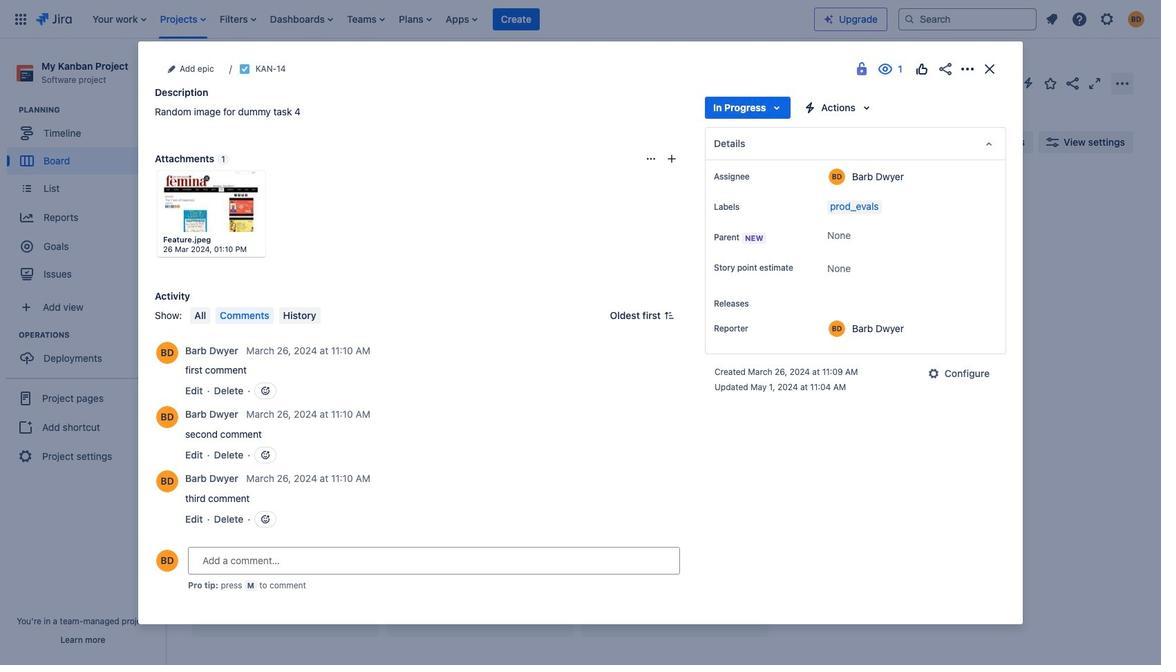 Task type: vqa. For each thing, say whether or not it's contained in the screenshot.
'heading' corresponding to group corresponding to DEVELOPMENT Icon at the left of page
no



Task type: describe. For each thing, give the bounding box(es) containing it.
5 list item from the left
[[343, 0, 389, 38]]

copy link to comment image for 2nd add reaction icon from the top
[[373, 474, 384, 485]]

add reaction image
[[260, 386, 271, 397]]

copy link to issue image
[[283, 63, 294, 74]]

primary element
[[8, 0, 814, 38]]

Search text field
[[211, 131, 315, 153]]

actions image
[[960, 61, 976, 77]]

1 vertical spatial group
[[7, 330, 165, 377]]

more options for attachments image
[[646, 153, 657, 165]]

to do element
[[203, 190, 240, 200]]

download image
[[219, 177, 236, 194]]

0 vertical spatial group
[[7, 105, 165, 293]]

more information about barb dwyer image for 2nd add reaction icon from the top
[[156, 471, 178, 493]]

2 list item from the left
[[156, 0, 210, 38]]

star kan board image
[[1042, 75, 1059, 92]]

task image
[[239, 64, 250, 75]]

2 vertical spatial group
[[6, 378, 160, 476]]

Search field
[[899, 8, 1037, 30]]

0 horizontal spatial list
[[86, 0, 814, 38]]

search image
[[904, 13, 915, 25]]



Task type: locate. For each thing, give the bounding box(es) containing it.
more information about barb dwyer image for add reaction image
[[156, 342, 178, 364]]

group
[[7, 105, 165, 293], [7, 330, 165, 377], [6, 378, 160, 476]]

more information about barb dwyer image
[[156, 342, 178, 364], [156, 406, 178, 429], [156, 471, 178, 493]]

add reaction image
[[260, 450, 271, 461], [260, 514, 271, 525]]

menu bar
[[188, 308, 323, 324]]

7 list item from the left
[[442, 0, 482, 38]]

6 list item from the left
[[395, 0, 436, 38]]

4 list item from the left
[[266, 0, 337, 38]]

0 vertical spatial copy link to comment image
[[373, 345, 384, 356]]

2 more information about barb dwyer image from the top
[[156, 406, 178, 429]]

copy link to comment image
[[373, 345, 384, 356], [373, 474, 384, 485]]

list item
[[88, 0, 150, 38], [156, 0, 210, 38], [216, 0, 260, 38], [266, 0, 337, 38], [343, 0, 389, 38], [395, 0, 436, 38], [442, 0, 482, 38], [493, 0, 540, 38]]

1 heading from the top
[[19, 105, 165, 116]]

copy link to comment image down copy link to comment icon
[[373, 474, 384, 485]]

1 list item from the left
[[88, 0, 150, 38]]

1 vertical spatial copy link to comment image
[[373, 474, 384, 485]]

1 add reaction image from the top
[[260, 450, 271, 461]]

copy link to comment image up copy link to comment icon
[[373, 345, 384, 356]]

8 list item from the left
[[493, 0, 540, 38]]

enter full screen image
[[1087, 75, 1103, 92]]

heading
[[19, 105, 165, 116], [19, 330, 165, 341]]

1 vertical spatial heading
[[19, 330, 165, 341]]

banner
[[0, 0, 1161, 39]]

1 vertical spatial add reaction image
[[260, 514, 271, 525]]

3 list item from the left
[[216, 0, 260, 38]]

heading for middle group
[[19, 330, 165, 341]]

1 horizontal spatial list
[[1040, 7, 1153, 31]]

3 more information about barb dwyer image from the top
[[156, 471, 178, 493]]

Add a comment… field
[[188, 547, 680, 575]]

details element
[[705, 127, 1007, 160]]

sidebar element
[[0, 39, 166, 666]]

goal image
[[21, 241, 33, 253]]

more information about barb dwyer image for 1st add reaction icon from the top
[[156, 406, 178, 429]]

more image
[[243, 177, 259, 194]]

dialog
[[138, 9, 1023, 625]]

vote options: no one has voted for this issue yet. image
[[914, 61, 931, 77]]

2 heading from the top
[[19, 330, 165, 341]]

copy link to comment image for add reaction image
[[373, 345, 384, 356]]

list
[[86, 0, 814, 38], [1040, 7, 1153, 31]]

None search field
[[899, 8, 1037, 30]]

add attachment image
[[666, 153, 677, 165]]

2 copy link to comment image from the top
[[373, 474, 384, 485]]

1 more information about barb dwyer image from the top
[[156, 342, 178, 364]]

copy link to comment image
[[373, 409, 384, 420]]

0 vertical spatial more information about barb dwyer image
[[156, 342, 178, 364]]

2 add reaction image from the top
[[260, 514, 271, 525]]

1 copy link to comment image from the top
[[373, 345, 384, 356]]

0 vertical spatial heading
[[19, 105, 165, 116]]

close image
[[982, 61, 998, 77]]

jira image
[[36, 11, 72, 27], [36, 11, 72, 27]]

0 vertical spatial add reaction image
[[260, 450, 271, 461]]

1 vertical spatial more information about barb dwyer image
[[156, 406, 178, 429]]

heading for group to the top
[[19, 105, 165, 116]]

2 vertical spatial more information about barb dwyer image
[[156, 471, 178, 493]]



